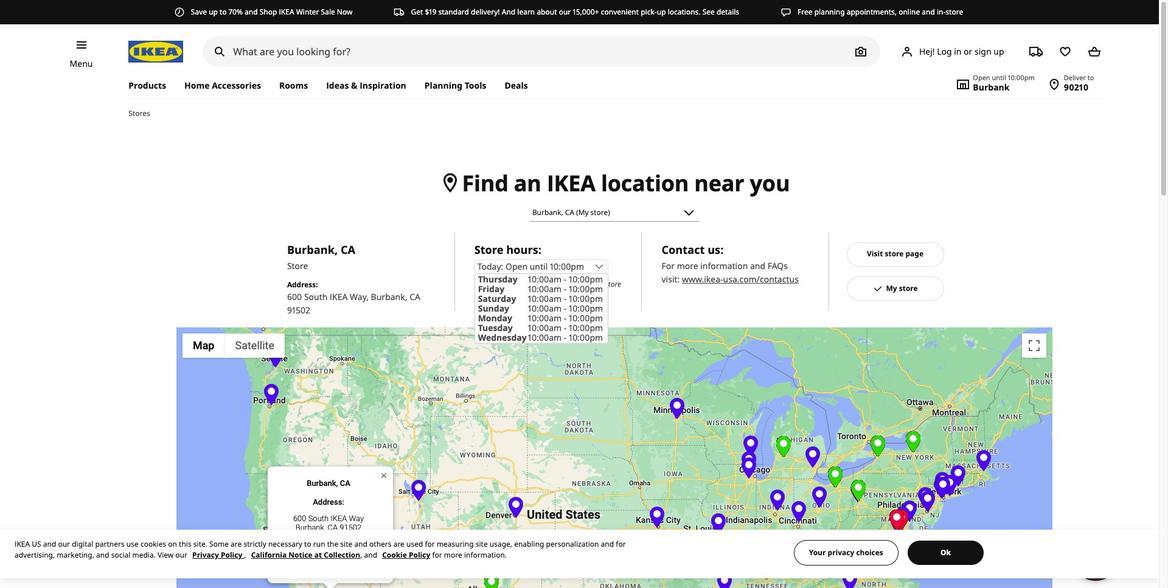 Task type: vqa. For each thing, say whether or not it's contained in the screenshot.
with
no



Task type: describe. For each thing, give the bounding box(es) containing it.
planning tools
[[425, 80, 486, 91]]

- for monday
[[564, 313, 567, 324]]

store inside button
[[899, 283, 918, 294]]

10:00am for thursday
[[528, 274, 562, 285]]

advertising,
[[15, 551, 55, 561]]

find
[[462, 169, 508, 198]]

now
[[337, 7, 353, 17]]

location
[[601, 169, 689, 198]]

store hours dropdown element
[[474, 260, 608, 344]]

faqs
[[768, 260, 788, 272]]

www.ikea-usa.com/contactus
[[682, 274, 799, 285]]

us
[[32, 540, 41, 550]]

707 image
[[892, 510, 910, 532]]

friday
[[478, 284, 505, 295]]

online
[[899, 7, 920, 17]]

products
[[129, 80, 166, 91]]

10:00am - 10:00pm for tuesday
[[528, 323, 603, 334]]

ok button
[[908, 541, 984, 566]]

for
[[662, 260, 675, 272]]

*
[[474, 279, 478, 289]]

ikea logotype, go to start page image
[[129, 41, 183, 63]]

152 image
[[900, 501, 919, 523]]

used
[[406, 540, 423, 550]]

10:00am for saturday
[[528, 293, 562, 305]]

10:00am - 10:00pm for saturday
[[528, 293, 603, 305]]

- for saturday
[[564, 293, 567, 305]]

information
[[700, 260, 748, 272]]

- for tuesday
[[564, 323, 567, 334]]

and right "70%"
[[245, 7, 258, 17]]

and left in-
[[922, 7, 935, 17]]

an
[[514, 169, 541, 198]]

hej! log in or sign up link
[[885, 40, 1019, 64]]

600 south ikea way, burbank, ca 91502 link
[[287, 291, 420, 316]]

planning
[[814, 7, 845, 17]]

- for thursday
[[564, 274, 567, 285]]

411 image
[[894, 507, 912, 529]]

2 are from the left
[[393, 540, 405, 550]]

store hours:
[[474, 243, 541, 257]]

ca inside the "600 south ikea way burbank, ca 91502"
[[328, 524, 338, 533]]

sto508p01 image
[[758, 558, 776, 579]]

today:
[[477, 261, 503, 273]]

about
[[537, 7, 557, 17]]

ideas
[[326, 80, 349, 91]]

2 horizontal spatial ,
[[360, 551, 362, 561]]

and inside * hours may vary based on holidays and store events.
[[591, 279, 603, 289]]

the
[[327, 540, 338, 550]]

planning
[[425, 80, 462, 91]]

sto511p01 image
[[826, 467, 844, 488]]

cookie policy link
[[382, 551, 430, 561]]

delivery!
[[471, 7, 500, 17]]

home accessories link
[[175, 73, 270, 99]]

* hours may vary based on holidays and store events.
[[474, 279, 621, 298]]

free planning appointments, online and in-store
[[798, 7, 963, 17]]

view
[[158, 551, 174, 561]]

2 site from the left
[[476, 540, 488, 550]]

some
[[209, 540, 229, 550]]

open google maps in new tab and get directions element
[[305, 551, 352, 559]]

- for friday
[[564, 284, 567, 295]]

0 horizontal spatial up
[[209, 7, 218, 17]]

deals
[[505, 80, 528, 91]]

personalization
[[546, 540, 599, 550]]

560 image
[[742, 436, 760, 457]]

508 image
[[715, 574, 734, 589]]

2 policy from the left
[[409, 551, 430, 561]]

hej! log in or sign up
[[919, 45, 1004, 57]]

rooms link
[[270, 73, 317, 99]]

0 horizontal spatial ,
[[244, 551, 246, 561]]

based
[[531, 279, 550, 289]]

10:00pm for friday
[[569, 284, 603, 295]]

, inside burbank , ca store
[[335, 243, 338, 257]]

ca inside burbank , ca store
[[341, 243, 355, 257]]

save up to 70% and shop ikea winter sale now
[[191, 7, 353, 17]]

410 image
[[709, 514, 728, 535]]

social
[[111, 551, 130, 561]]

10:00am for sunday
[[528, 303, 562, 315]]

get for get $19 standard delivery! and learn about our 15,000+ convenient pick-up locations. see details
[[411, 7, 423, 17]]

$19
[[425, 7, 436, 17]]

1 horizontal spatial up
[[657, 7, 666, 17]]

wednesday
[[478, 332, 527, 344]]

map
[[193, 340, 214, 352]]

or
[[964, 45, 972, 57]]

privacy policy link
[[192, 551, 244, 561]]

digital
[[72, 540, 93, 550]]

convenient
[[601, 7, 639, 17]]

158 image
[[975, 451, 993, 472]]

map region
[[176, 328, 1052, 589]]

ikea right an
[[547, 169, 596, 198]]

sto211p03 image
[[482, 575, 501, 589]]

map button
[[182, 334, 225, 358]]

10:00am for monday
[[528, 313, 562, 324]]

find an ikea location near you
[[462, 169, 790, 198]]

measuring
[[437, 540, 474, 550]]

211 image
[[916, 488, 934, 509]]

210 image
[[740, 452, 758, 473]]

sto569p01 image
[[888, 537, 906, 558]]

until inside store hours dropdown "element"
[[530, 261, 548, 273]]

028 image
[[262, 384, 280, 406]]

locations.
[[668, 7, 701, 17]]

sale
[[321, 7, 335, 17]]

tools
[[465, 80, 486, 91]]

ideas & inspiration link
[[317, 73, 415, 99]]

10:00am - 10:00pm for thursday
[[528, 274, 603, 285]]

www.ikea-usa.com/contactus link
[[682, 274, 799, 285]]

hours
[[478, 279, 498, 289]]

free
[[798, 7, 813, 17]]

to inside ikea us and our digital partners use cookies on this site. some are strictly necessary to run the site and others are used for measuring site usage, enabling personalization and for advertising, marketing, and social media. view our
[[304, 540, 311, 550]]

sto168p01 image
[[888, 510, 906, 532]]

open until 10:00pm burbank
[[973, 73, 1035, 93]]

directions
[[318, 551, 352, 559]]

get $19 standard delivery! and learn about our 15,000+ convenient pick-up locations. see details
[[411, 7, 739, 17]]

appointments,
[[847, 7, 897, 17]]

open inside store hours dropdown "element"
[[506, 261, 528, 273]]

462 image
[[363, 559, 381, 580]]

menu button
[[70, 57, 93, 71]]

70%
[[229, 7, 243, 17]]

choices
[[856, 548, 883, 559]]

learn
[[517, 7, 535, 17]]

and
[[502, 7, 515, 17]]

get directions
[[305, 551, 352, 559]]

569 image
[[904, 545, 922, 566]]

information.
[[464, 551, 507, 561]]

91502 inside the "600 south ikea way burbank, ca 91502"
[[340, 524, 361, 533]]

10:00am - 10:00pm for monday
[[528, 313, 603, 324]]

1 vertical spatial our
[[58, 540, 70, 550]]

10:00pm for sunday
[[569, 303, 603, 315]]

contact us:
[[662, 243, 724, 257]]

address: 600 south ikea way, burbank, ca 91502
[[287, 280, 420, 316]]

dialog containing burbank, ca
[[268, 467, 393, 584]]

california
[[251, 551, 287, 561]]

monday
[[478, 313, 512, 324]]

0 vertical spatial our
[[559, 7, 571, 17]]

488 image
[[266, 347, 285, 368]]

privacy
[[192, 551, 219, 561]]

sto211p01 image
[[869, 436, 887, 457]]

address: for address: 600 south ikea way, burbank, ca 91502
[[287, 280, 318, 290]]

burbank inside the open until 10:00pm burbank
[[973, 82, 1010, 93]]

hej!
[[919, 45, 935, 57]]

privacy policy , california notice at collection , and cookie policy for more information.
[[192, 551, 507, 561]]

cookies
[[140, 540, 166, 550]]

standard
[[438, 7, 469, 17]]

contact
[[662, 243, 705, 257]]

collection
[[324, 551, 360, 561]]

rooms
[[279, 80, 308, 91]]

921 image
[[934, 477, 952, 499]]

&
[[351, 80, 357, 91]]

1 policy from the left
[[221, 551, 242, 561]]

156 image
[[941, 476, 959, 497]]

212 image
[[668, 398, 686, 420]]



Task type: locate. For each thing, give the bounding box(es) containing it.
511 image
[[810, 487, 829, 509]]

026 image
[[804, 447, 822, 468]]

winter
[[296, 7, 319, 17]]

600 up necessary
[[293, 515, 306, 524]]

south inside address: 600 south ikea way, burbank, ca 91502
[[304, 291, 328, 303]]

your privacy choices button
[[794, 541, 899, 566]]

for right personalization
[[616, 540, 626, 550]]

0 horizontal spatial site
[[340, 540, 352, 550]]

10:00am
[[528, 274, 562, 285], [528, 284, 562, 295], [528, 293, 562, 305], [528, 303, 562, 315], [528, 313, 562, 324], [528, 323, 562, 334], [528, 332, 562, 344]]

0 vertical spatial burbank
[[973, 82, 1010, 93]]

2 vertical spatial our
[[175, 551, 187, 561]]

way,
[[350, 291, 369, 303]]

1 vertical spatial 91502
[[340, 524, 361, 533]]

0 horizontal spatial to
[[220, 7, 227, 17]]

in-
[[937, 7, 946, 17]]

0 vertical spatial burbank,
[[371, 291, 407, 303]]

658 image
[[264, 529, 282, 551]]

deliver
[[1064, 73, 1086, 82]]

policy down the used
[[409, 551, 430, 561]]

0 horizontal spatial policy
[[221, 551, 242, 561]]

cookie
[[382, 551, 407, 561]]

0 horizontal spatial more
[[444, 551, 462, 561]]

10:00pm for saturday
[[569, 293, 603, 305]]

partners
[[95, 540, 125, 550]]

600 inside the "600 south ikea way burbank, ca 91502"
[[293, 515, 306, 524]]

on
[[552, 279, 560, 289], [168, 540, 177, 550]]

0 horizontal spatial until
[[530, 261, 548, 273]]

1 vertical spatial store
[[287, 260, 308, 272]]

sto211p02 image
[[904, 432, 922, 453]]

menu bar containing map
[[182, 334, 285, 358]]

0 vertical spatial 600
[[287, 291, 302, 303]]

and inside for more information and faqs visit:
[[750, 260, 765, 272]]

notice
[[289, 551, 313, 561]]

103 image
[[409, 481, 428, 502]]

saturday
[[478, 293, 516, 305]]

on left this on the left of the page
[[168, 540, 177, 550]]

sto153p01 image
[[849, 481, 868, 502]]

2 horizontal spatial our
[[559, 7, 571, 17]]

1 vertical spatial get
[[305, 551, 317, 559]]

on inside * hours may vary based on holidays and store events.
[[552, 279, 560, 289]]

store up in at the top right of the page
[[946, 7, 963, 17]]

0 horizontal spatial are
[[231, 540, 242, 550]]

2 10:00am from the top
[[528, 284, 562, 295]]

3 10:00am - 10:00pm from the top
[[528, 293, 603, 305]]

burbank, inside address: 600 south ikea way, burbank, ca 91502
[[371, 291, 407, 303]]

this
[[179, 540, 191, 550]]

store right the my
[[899, 283, 918, 294]]

site up information.
[[476, 540, 488, 550]]

for right the used
[[425, 540, 435, 550]]

, down strictly
[[244, 551, 246, 561]]

our right about
[[559, 7, 571, 17]]

enabling
[[514, 540, 544, 550]]

, left 462 icon
[[360, 551, 362, 561]]

menu
[[70, 58, 93, 69]]

get $19 standard delivery! and learn about our 15,000+ convenient pick-up locations. see details link
[[394, 7, 739, 18]]

open inside the open until 10:00pm burbank
[[973, 73, 990, 82]]

0 horizontal spatial our
[[58, 540, 70, 550]]

ca up the way on the bottom left of page
[[340, 479, 350, 488]]

burbank , ca store
[[287, 243, 355, 272]]

1 - from the top
[[564, 274, 567, 285]]

until up based
[[530, 261, 548, 273]]

0 vertical spatial until
[[992, 73, 1006, 82]]

ca up the on the left bottom of the page
[[328, 524, 338, 533]]

strictly
[[244, 540, 266, 550]]

are
[[231, 540, 242, 550], [393, 540, 405, 550]]

1 horizontal spatial until
[[992, 73, 1006, 82]]

satellite button
[[225, 334, 285, 358]]

5 10:00am - 10:00pm from the top
[[528, 313, 603, 324]]

usa.com/contactus
[[723, 274, 799, 285]]

1 horizontal spatial policy
[[409, 551, 430, 561]]

store inside burbank , ca store
[[287, 260, 308, 272]]

more inside for more information and faqs visit:
[[677, 260, 698, 272]]

1 horizontal spatial get
[[411, 7, 423, 17]]

10:00am for friday
[[528, 284, 562, 295]]

6 - from the top
[[564, 323, 567, 334]]

up left locations.
[[657, 7, 666, 17]]

sunday
[[478, 303, 509, 315]]

5 10:00am from the top
[[528, 313, 562, 324]]

ok
[[941, 548, 951, 559]]

0 horizontal spatial on
[[168, 540, 177, 550]]

products link
[[129, 73, 175, 99]]

open up the vary on the left top of page
[[506, 261, 528, 273]]

see
[[703, 7, 715, 17]]

1 horizontal spatial store
[[474, 243, 503, 257]]

dialog
[[268, 467, 393, 584]]

2 - from the top
[[564, 284, 567, 295]]

10:00am - 10:00pm for sunday
[[528, 303, 603, 315]]

1 vertical spatial 600
[[293, 515, 306, 524]]

1 vertical spatial until
[[530, 261, 548, 273]]

Search by product text field
[[203, 37, 880, 67]]

details
[[717, 7, 739, 17]]

4 10:00am - 10:00pm from the top
[[528, 303, 603, 315]]

168 image
[[889, 514, 907, 535]]

2 horizontal spatial to
[[1088, 73, 1094, 82]]

shop
[[260, 7, 277, 17]]

get left $19
[[411, 7, 423, 17]]

our
[[559, 7, 571, 17], [58, 540, 70, 550], [175, 551, 187, 561]]

store inside * hours may vary based on holidays and store events.
[[605, 279, 621, 289]]

175 image
[[790, 502, 808, 523]]

privacy
[[828, 548, 854, 559]]

600 down burbank , ca store
[[287, 291, 302, 303]]

our up marketing,
[[58, 540, 70, 550]]

today: open until 10:00pm
[[477, 261, 584, 273]]

1 vertical spatial on
[[168, 540, 177, 550]]

address: down burbank, ca
[[313, 498, 344, 507]]

6 10:00am from the top
[[528, 323, 562, 334]]

for
[[425, 540, 435, 550], [616, 540, 626, 550], [432, 551, 442, 561]]

7 10:00am from the top
[[528, 332, 562, 344]]

90210
[[1064, 82, 1089, 93]]

215 image
[[919, 491, 937, 513]]

067 image
[[841, 572, 859, 589]]

374 image
[[648, 507, 666, 529]]

154 image
[[932, 477, 950, 499]]

409 image
[[933, 473, 952, 494]]

to right deliver at the top right of page
[[1088, 73, 1094, 82]]

213 image
[[949, 466, 967, 487]]

more down measuring
[[444, 551, 462, 561]]

to inside deliver to 90210
[[1088, 73, 1094, 82]]

ca up way,
[[341, 243, 355, 257]]

0 vertical spatial more
[[677, 260, 698, 272]]

1 horizontal spatial are
[[393, 540, 405, 550]]

1 10:00am - 10:00pm from the top
[[528, 274, 603, 285]]

0 vertical spatial on
[[552, 279, 560, 289]]

accessories
[[212, 80, 261, 91]]

page
[[906, 249, 924, 259]]

visit:
[[662, 274, 680, 285]]

ikea inside the "600 south ikea way burbank, ca 91502"
[[330, 515, 347, 524]]

store right "holidays"
[[605, 279, 621, 289]]

,
[[335, 243, 338, 257], [244, 551, 246, 561], [360, 551, 362, 561]]

to left "70%"
[[220, 7, 227, 17]]

1 vertical spatial address:
[[313, 498, 344, 507]]

10:00am - 10:00pm for friday
[[528, 284, 603, 295]]

1 horizontal spatial to
[[304, 540, 311, 550]]

153 image
[[849, 482, 867, 503]]

site
[[340, 540, 352, 550], [476, 540, 488, 550]]

5 - from the top
[[564, 313, 567, 324]]

until inside the open until 10:00pm burbank
[[992, 73, 1006, 82]]

holidays
[[562, 279, 589, 289]]

get for get directions
[[305, 551, 317, 559]]

get inside get directions button
[[305, 551, 317, 559]]

site up privacy policy , california notice at collection , and cookie policy for more information.
[[340, 540, 352, 550]]

home
[[184, 80, 210, 91]]

0 horizontal spatial store
[[287, 260, 308, 272]]

in
[[954, 45, 962, 57]]

0 vertical spatial south
[[304, 291, 328, 303]]

157 image
[[276, 515, 294, 537]]

menu bar
[[182, 334, 285, 358]]

0 vertical spatial get
[[411, 7, 423, 17]]

None search field
[[203, 37, 880, 67]]

536 image
[[768, 490, 787, 512]]

south up run
[[308, 515, 329, 524]]

may
[[499, 279, 513, 289]]

1 vertical spatial burbank
[[287, 243, 335, 257]]

log
[[937, 45, 952, 57]]

0 vertical spatial 91502
[[287, 305, 310, 316]]

600
[[287, 291, 302, 303], [293, 515, 306, 524]]

vary
[[515, 279, 529, 289]]

planning tools link
[[415, 73, 496, 99]]

for more information and faqs visit:
[[662, 260, 788, 285]]

170 image
[[740, 458, 758, 479]]

3 - from the top
[[564, 293, 567, 305]]

your
[[809, 548, 826, 559]]

1 vertical spatial south
[[308, 515, 329, 524]]

site.
[[193, 540, 207, 550]]

91502 inside address: 600 south ikea way, burbank, ca 91502
[[287, 305, 310, 316]]

ikea inside ikea us and our digital partners use cookies on this site. some are strictly necessary to run the site and others are used for measuring site usage, enabling personalization and for advertising, marketing, and social media. view our
[[15, 540, 30, 550]]

save up to 70% and shop ikea winter sale now link
[[174, 7, 353, 18]]

-
[[564, 274, 567, 285], [564, 284, 567, 295], [564, 293, 567, 305], [564, 303, 567, 315], [564, 313, 567, 324], [564, 323, 567, 334], [564, 332, 567, 344]]

10:00pm inside the open until 10:00pm burbank
[[1008, 73, 1035, 82]]

way
[[349, 515, 364, 524]]

to up california notice at collection link
[[304, 540, 311, 550]]

get inside get $19 standard delivery! and learn about our 15,000+ convenient pick-up locations. see details link
[[411, 7, 423, 17]]

ikea left way,
[[330, 291, 348, 303]]

deals link
[[496, 73, 537, 99]]

ikea left the way on the bottom left of page
[[330, 515, 347, 524]]

10:00am for tuesday
[[528, 323, 562, 334]]

ikea right shop
[[279, 7, 294, 17]]

pick-
[[641, 7, 657, 17]]

4 10:00am from the top
[[528, 303, 562, 315]]

0 horizontal spatial burbank
[[287, 243, 335, 257]]

6 10:00am - 10:00pm from the top
[[528, 323, 603, 334]]

up
[[209, 7, 218, 17], [657, 7, 666, 17], [994, 45, 1004, 57]]

and up 'usa.com/contactus'
[[750, 260, 765, 272]]

necessary
[[268, 540, 302, 550]]

165 image
[[266, 529, 284, 550]]

south
[[304, 291, 328, 303], [308, 515, 329, 524]]

1 horizontal spatial more
[[677, 260, 698, 272]]

satellite
[[235, 340, 274, 352]]

on inside ikea us and our digital partners use cookies on this site. some are strictly necessary to run the site and others are used for measuring site usage, enabling personalization and for advertising, marketing, and social media. view our
[[168, 540, 177, 550]]

more down contact
[[677, 260, 698, 272]]

south down burbank , ca store
[[304, 291, 328, 303]]

for down measuring
[[432, 551, 442, 561]]

and down 'partners'
[[96, 551, 109, 561]]

3 10:00am from the top
[[528, 293, 562, 305]]

, up address: 600 south ikea way, burbank, ca 91502
[[335, 243, 338, 257]]

and right personalization
[[601, 540, 614, 550]]

0 horizontal spatial 91502
[[287, 305, 310, 316]]

up right save
[[209, 7, 218, 17]]

10:00pm for tuesday
[[569, 323, 603, 334]]

burbank inside burbank , ca store
[[287, 243, 335, 257]]

burbank, up the "600 south ikea way burbank, ca 91502"
[[307, 479, 338, 488]]

and right "holidays"
[[591, 279, 603, 289]]

inspiration
[[360, 80, 406, 91]]

1 horizontal spatial site
[[476, 540, 488, 550]]

south inside the "600 south ikea way burbank, ca 91502"
[[308, 515, 329, 524]]

burbank, inside the "600 south ikea way burbank, ca 91502"
[[295, 524, 326, 533]]

10:00pm for thursday
[[569, 274, 603, 285]]

347 image
[[268, 535, 286, 556]]

0 vertical spatial to
[[220, 7, 227, 17]]

600 inside address: 600 south ikea way, burbank, ca 91502
[[287, 291, 302, 303]]

our down this on the left of the page
[[175, 551, 187, 561]]

marketing,
[[57, 551, 94, 561]]

1 vertical spatial open
[[506, 261, 528, 273]]

are up cookie
[[393, 540, 405, 550]]

and right us
[[43, 540, 56, 550]]

and up privacy policy , california notice at collection , and cookie policy for more information.
[[354, 540, 367, 550]]

ikea inside address: 600 south ikea way, burbank, ca 91502
[[330, 291, 348, 303]]

1 horizontal spatial burbank
[[973, 82, 1010, 93]]

1 site from the left
[[340, 540, 352, 550]]

on right based
[[552, 279, 560, 289]]

ikea us and our digital partners use cookies on this site. some are strictly necessary to run the site and others are used for measuring site usage, enabling personalization and for advertising, marketing, and social media. view our
[[15, 540, 626, 561]]

1 vertical spatial more
[[444, 551, 462, 561]]

burbank, right way,
[[371, 291, 407, 303]]

up right sign
[[994, 45, 1004, 57]]

media.
[[132, 551, 156, 561]]

visit store page
[[867, 249, 924, 259]]

sto026p01 image
[[774, 437, 793, 458]]

ca right way,
[[410, 291, 420, 303]]

ikea left us
[[15, 540, 30, 550]]

at
[[314, 551, 322, 561]]

1 are from the left
[[231, 540, 242, 550]]

address: inside address: 600 south ikea way, burbank, ca 91502
[[287, 280, 318, 290]]

1 horizontal spatial ,
[[335, 243, 338, 257]]

0 horizontal spatial get
[[305, 551, 317, 559]]

near
[[694, 169, 744, 198]]

0 horizontal spatial open
[[506, 261, 528, 273]]

1 horizontal spatial our
[[175, 551, 187, 561]]

0 vertical spatial open
[[973, 73, 990, 82]]

and
[[245, 7, 258, 17], [922, 7, 935, 17], [750, 260, 765, 272], [591, 279, 603, 289], [43, 540, 56, 550], [354, 540, 367, 550], [601, 540, 614, 550], [96, 551, 109, 561], [364, 551, 377, 561]]

4 - from the top
[[564, 303, 567, 315]]

2 vertical spatial to
[[304, 540, 311, 550]]

store right the visit
[[885, 249, 904, 259]]

1 horizontal spatial open
[[973, 73, 990, 82]]

2 horizontal spatial up
[[994, 45, 1004, 57]]

1 vertical spatial to
[[1088, 73, 1094, 82]]

and down others
[[364, 551, 377, 561]]

get down run
[[305, 551, 317, 559]]

1 horizontal spatial 91502
[[340, 524, 361, 533]]

are right the some
[[231, 540, 242, 550]]

- for sunday
[[564, 303, 567, 315]]

hours:
[[506, 243, 541, 257]]

address:
[[287, 280, 318, 290], [313, 498, 344, 507]]

ca inside address: 600 south ikea way, burbank, ca 91502
[[410, 291, 420, 303]]

burbank, up run
[[295, 524, 326, 533]]

1 horizontal spatial on
[[552, 279, 560, 289]]

free planning appointments, online and in-store link
[[781, 7, 963, 18]]

0 vertical spatial address:
[[287, 280, 318, 290]]

0 vertical spatial store
[[474, 243, 503, 257]]

california notice at collection link
[[251, 551, 360, 561]]

address: down burbank , ca store
[[287, 280, 318, 290]]

2 vertical spatial burbank,
[[295, 524, 326, 533]]

2 10:00am - 10:00pm from the top
[[528, 284, 603, 295]]

064 image
[[507, 498, 525, 519]]

1 vertical spatial burbank,
[[307, 479, 338, 488]]

10:00pm for monday
[[569, 313, 603, 324]]

get
[[411, 7, 423, 17], [305, 551, 317, 559]]

until down hej! log in or sign up
[[992, 73, 1006, 82]]

address: for address:
[[313, 498, 344, 507]]

7 - from the top
[[564, 332, 567, 344]]

wednesday 10:00am - 10:00pm
[[478, 332, 603, 344]]

1 10:00am from the top
[[528, 274, 562, 285]]

open down sign
[[973, 73, 990, 82]]

policy down the some
[[221, 551, 242, 561]]

stores
[[129, 108, 150, 119]]

burbank,
[[371, 291, 407, 303], [307, 479, 338, 488], [295, 524, 326, 533]]



